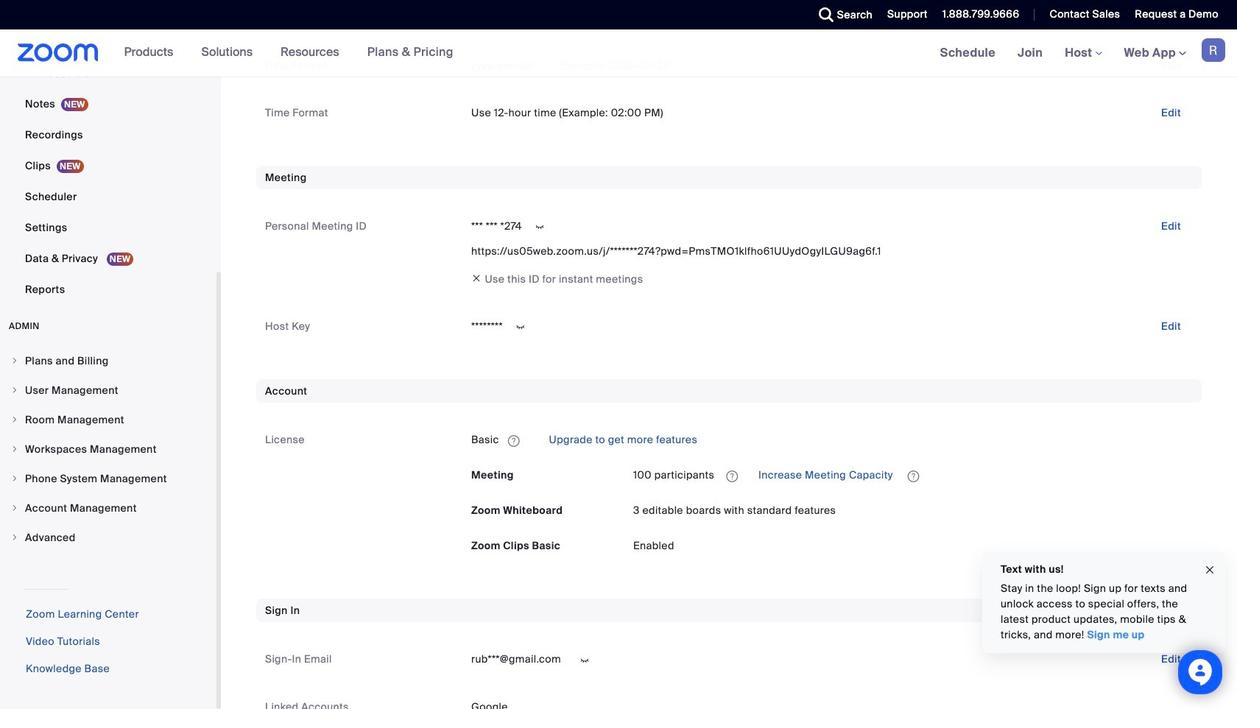 Task type: locate. For each thing, give the bounding box(es) containing it.
1 right image from the top
[[10, 445, 19, 454]]

product information navigation
[[113, 29, 465, 77]]

1 vertical spatial right image
[[10, 504, 19, 513]]

application
[[472, 428, 1194, 452], [634, 464, 1194, 487]]

menu item
[[0, 347, 217, 375], [0, 376, 217, 404], [0, 406, 217, 434], [0, 435, 217, 463], [0, 465, 217, 493], [0, 494, 217, 522], [0, 524, 217, 552]]

right image
[[10, 357, 19, 365], [10, 386, 19, 395], [10, 416, 19, 424], [10, 474, 19, 483]]

2 vertical spatial right image
[[10, 533, 19, 542]]

4 menu item from the top
[[0, 435, 217, 463]]

3 right image from the top
[[10, 533, 19, 542]]

learn more about your meeting license image
[[722, 470, 743, 483]]

1 right image from the top
[[10, 357, 19, 365]]

3 right image from the top
[[10, 416, 19, 424]]

7 menu item from the top
[[0, 524, 217, 552]]

right image for third menu item from the top
[[10, 416, 19, 424]]

learn more about your license type image
[[507, 436, 521, 446]]

0 vertical spatial right image
[[10, 445, 19, 454]]

admin menu menu
[[0, 347, 217, 553]]

close image
[[1205, 562, 1216, 579]]

2 right image from the top
[[10, 386, 19, 395]]

meetings navigation
[[930, 29, 1238, 77]]

4 right image from the top
[[10, 474, 19, 483]]

3 menu item from the top
[[0, 406, 217, 434]]

right image
[[10, 445, 19, 454], [10, 504, 19, 513], [10, 533, 19, 542]]

banner
[[0, 29, 1238, 77]]

2 right image from the top
[[10, 504, 19, 513]]



Task type: describe. For each thing, give the bounding box(es) containing it.
2 menu item from the top
[[0, 376, 217, 404]]

0 vertical spatial application
[[472, 428, 1194, 452]]

right image for seventh menu item from the bottom
[[10, 357, 19, 365]]

personal menu menu
[[0, 0, 217, 306]]

right image for sixth menu item from the bottom of the the admin menu menu
[[10, 386, 19, 395]]

6 menu item from the top
[[0, 494, 217, 522]]

1 menu item from the top
[[0, 347, 217, 375]]

show personal meeting id image
[[528, 220, 552, 234]]

right image for 7th menu item
[[10, 533, 19, 542]]

zoom logo image
[[18, 43, 98, 62]]

right image for 4th menu item from the bottom of the the admin menu menu
[[10, 445, 19, 454]]

right image for sixth menu item
[[10, 504, 19, 513]]

1 vertical spatial application
[[634, 464, 1194, 487]]

show host key image
[[509, 321, 533, 334]]

profile picture image
[[1202, 38, 1226, 62]]

right image for third menu item from the bottom of the the admin menu menu
[[10, 474, 19, 483]]

5 menu item from the top
[[0, 465, 217, 493]]



Task type: vqa. For each thing, say whether or not it's contained in the screenshot.
"advanced"
no



